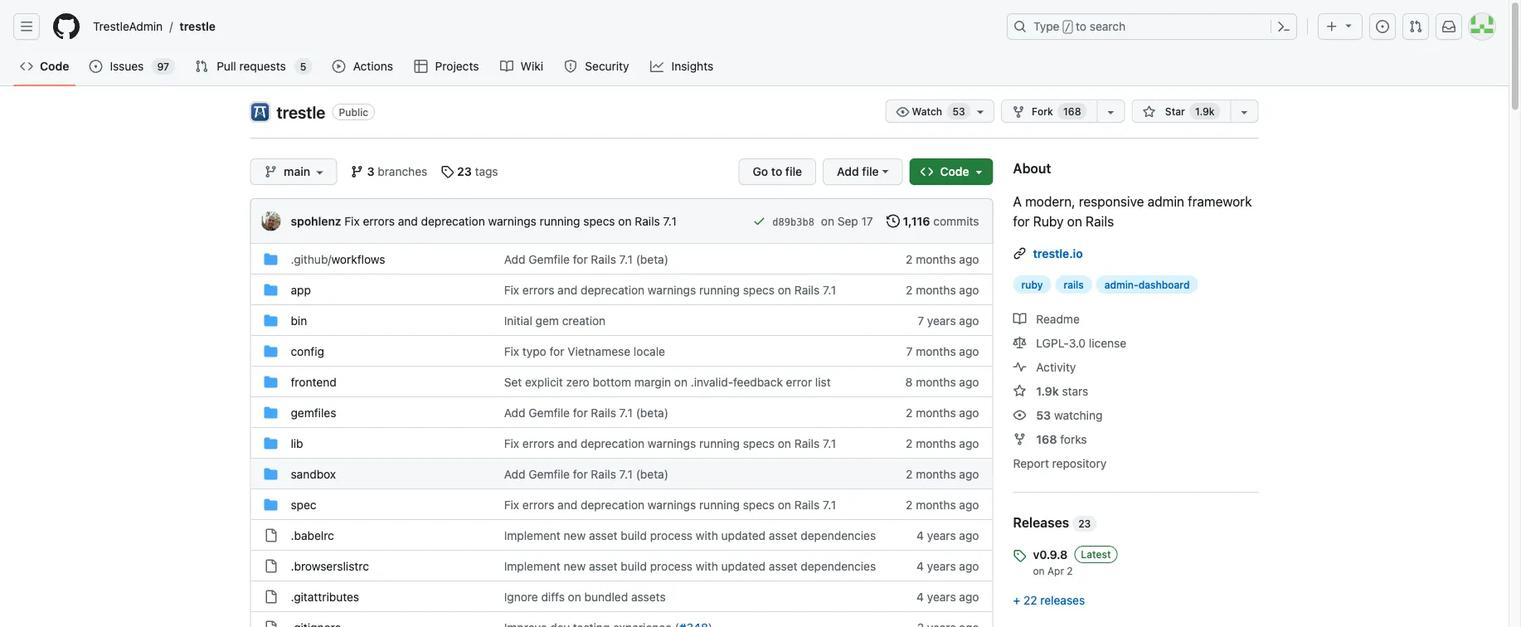 Task type: vqa. For each thing, say whether or not it's contained in the screenshot.


Task type: describe. For each thing, give the bounding box(es) containing it.
1,116 commits
[[903, 214, 980, 228]]

latest
[[1081, 548, 1112, 560]]

set explicit zero bottom margin on .invalid-feedback error list link
[[504, 375, 831, 389]]

set
[[504, 375, 522, 389]]

modern,
[[1026, 194, 1076, 210]]

insights link
[[644, 54, 722, 79]]

deprecation for lib
[[581, 436, 645, 450]]

apr
[[1048, 565, 1065, 577]]

gemfiles
[[291, 406, 336, 419]]

(beta) for sandbox
[[636, 467, 669, 481]]

code link
[[13, 54, 76, 79]]

2 for app
[[906, 283, 913, 297]]

row containing sandbox
[[251, 458, 993, 490]]

updated for .babelrc
[[722, 529, 766, 542]]

7 for 7 months ago
[[907, 344, 913, 358]]

admin-dashboard
[[1105, 279, 1190, 290]]

and for app
[[558, 283, 578, 297]]

branches
[[378, 165, 428, 178]]

8 months ago
[[906, 375, 980, 389]]

file image for .gitattributes
[[264, 590, 278, 604]]

actions
[[353, 59, 393, 73]]

vietnamese
[[568, 344, 631, 358]]

row containing .github/
[[251, 243, 993, 275]]

git branch image for 3
[[351, 165, 364, 178]]

fix errors and deprecation warnings running specs on rails 7.1 for lib
[[504, 436, 837, 450]]

0 vertical spatial 23
[[457, 165, 472, 178]]

cell for .babelrc
[[264, 527, 278, 544]]

forks
[[1061, 432, 1088, 446]]

ruby link
[[1014, 275, 1052, 294]]

53 for 53 watching
[[1037, 408, 1052, 422]]

months for sandbox
[[916, 467, 956, 481]]

5
[[300, 61, 307, 72]]

0 vertical spatial trestle link
[[173, 13, 222, 40]]

admin-dashboard link
[[1097, 275, 1199, 294]]

activity
[[1037, 360, 1077, 374]]

23 tags
[[457, 165, 498, 178]]

pulse image
[[1014, 361, 1027, 374]]

code image
[[921, 165, 934, 178]]

commits on main element
[[934, 214, 980, 228]]

file image for .babelrc
[[264, 529, 278, 542]]

admin
[[1148, 194, 1185, 210]]

cell for gemfiles
[[264, 404, 278, 422]]

grid containing .github/
[[251, 243, 993, 627]]

initial gem creation
[[504, 314, 606, 327]]

ago for app
[[960, 283, 980, 297]]

1 add gemfile for rails 7.1 (beta) link from the top
[[504, 252, 669, 266]]

book image for wiki link in the left top of the page
[[500, 60, 513, 73]]

type
[[1034, 20, 1060, 33]]

go
[[753, 165, 769, 178]]

projects
[[435, 59, 479, 73]]

running for app
[[700, 283, 740, 297]]

link image
[[1014, 247, 1027, 260]]

.github/
[[291, 252, 332, 266]]

cell for app
[[264, 281, 278, 299]]

implement new asset build process with updated asset dependencies for .babelrc
[[504, 529, 876, 542]]

1 directory image from the top
[[264, 253, 278, 266]]

bin link
[[291, 314, 307, 327]]

ago for lib
[[960, 436, 980, 450]]

actions link
[[326, 54, 401, 79]]

readme
[[1034, 312, 1080, 326]]

ignore diffs on bundled assets
[[504, 590, 666, 604]]

responsive
[[1079, 194, 1145, 210]]

go to file link
[[739, 158, 817, 185]]

1 2 months ago from the top
[[906, 252, 980, 266]]

4 for .browserslistrc
[[917, 559, 924, 573]]

1 ago from the top
[[960, 252, 980, 266]]

gemfiles link
[[291, 406, 336, 419]]

d89b3b8
[[773, 216, 815, 228]]

.invalid-
[[691, 375, 734, 389]]

2 months ago for gemfiles
[[906, 406, 980, 419]]

add for add gemfile for rails 7.1 (beta) link for gemfiles
[[504, 406, 526, 419]]

ago for .browserslistrc
[[960, 559, 980, 573]]

cell for .gitattributes
[[264, 588, 278, 606]]

errors for lib
[[523, 436, 555, 450]]

2 months ago for app
[[906, 283, 980, 297]]

7 for 7 years ago
[[918, 314, 924, 327]]

1 file from the left
[[786, 165, 803, 178]]

eye image
[[896, 105, 910, 119]]

readme link
[[1014, 312, 1080, 326]]

row containing lib
[[251, 427, 993, 459]]

ago for .babelrc
[[960, 529, 980, 542]]

years for .babelrc
[[928, 529, 956, 542]]

specs for lib
[[743, 436, 775, 450]]

releases
[[1041, 593, 1086, 607]]

history image
[[887, 215, 900, 228]]

new for .babelrc
[[564, 529, 586, 542]]

star
[[1166, 105, 1186, 117]]

1 gemfile from the top
[[529, 252, 570, 266]]

+
[[1014, 593, 1021, 607]]

1 cell from the top
[[264, 251, 278, 268]]

framework
[[1188, 194, 1253, 210]]

.github/ workflows
[[291, 252, 385, 266]]

fix errors and deprecation warnings running specs on rails 7.1 for spec
[[504, 498, 837, 512]]

1 vertical spatial 168
[[1037, 432, 1058, 446]]

list
[[816, 375, 831, 389]]

repository
[[1053, 456, 1107, 470]]

notifications image
[[1443, 20, 1456, 33]]

17
[[862, 214, 874, 228]]

file image for .browserslistrc
[[264, 560, 278, 573]]

spohlenz link
[[291, 214, 341, 228]]

fix for config
[[504, 344, 520, 358]]

spohlenz fix errors and deprecation warnings running specs on rails 7.1
[[291, 214, 677, 228]]

rails link
[[1056, 275, 1093, 294]]

table image
[[414, 60, 428, 73]]

d89b3b8 on sep 17
[[773, 214, 874, 228]]

directory image for spec
[[264, 498, 278, 512]]

months for lib
[[916, 436, 956, 450]]

code image
[[20, 60, 33, 73]]

issues
[[110, 59, 144, 73]]

row containing frontend
[[251, 366, 993, 397]]

23 inside releases 23
[[1079, 518, 1091, 530]]

spec
[[291, 498, 317, 512]]

0 vertical spatial to
[[1076, 20, 1087, 33]]

eye image
[[1014, 409, 1027, 422]]

for inside a modern, responsive admin framework for ruby on rails
[[1014, 214, 1030, 229]]

fix for lib
[[504, 436, 520, 450]]

4 file image from the top
[[264, 621, 278, 627]]

cell for bin
[[264, 312, 278, 329]]

build for .babelrc
[[621, 529, 647, 542]]

for for config
[[550, 344, 565, 358]]

add this repository to a list image
[[1238, 105, 1252, 119]]

releases 23
[[1014, 515, 1091, 531]]

lgpl-
[[1037, 336, 1069, 350]]

star image for 1.9k
[[1014, 385, 1027, 398]]

cell for .browserslistrc
[[264, 558, 278, 575]]

months for config
[[916, 344, 956, 358]]

a
[[1014, 194, 1022, 210]]

ago for .gitattributes
[[960, 590, 980, 604]]

years for .browserslistrc
[[928, 559, 956, 573]]

git pull request image
[[1410, 20, 1423, 33]]

ago for bin
[[960, 314, 980, 327]]

book image for readme link
[[1014, 312, 1027, 326]]

security link
[[558, 54, 637, 79]]

trestle.io link
[[1034, 246, 1083, 260]]

on sep 17 link
[[821, 212, 874, 230]]

1 add gemfile for rails 7.1 (beta) from the top
[[504, 252, 669, 266]]

cell for frontend
[[264, 373, 278, 391]]

directory image for app
[[264, 283, 278, 297]]

sandbox link
[[291, 467, 336, 481]]

owner avatar image
[[250, 102, 270, 122]]

directory image for bin
[[264, 314, 278, 327]]

row containing .browserslistrc
[[251, 550, 993, 582]]

fix for spec
[[504, 498, 520, 512]]

trestleadmin link
[[86, 13, 169, 40]]

repo forked image for fork
[[1012, 105, 1026, 119]]

row containing config
[[251, 335, 993, 367]]

97
[[157, 61, 169, 72]]

4 for .gitattributes
[[917, 590, 924, 604]]

locale
[[634, 344, 665, 358]]

issue opened image for git pull request icon on the top of page
[[1377, 20, 1390, 33]]

directory image for sandbox
[[264, 468, 278, 481]]

fix errors and deprecation warnings running specs on rails 7.1 link for spec
[[504, 498, 837, 512]]

4 for .babelrc
[[917, 529, 924, 542]]

errors for spec
[[523, 498, 555, 512]]

type / to search
[[1034, 20, 1126, 33]]

bin
[[291, 314, 307, 327]]

config
[[291, 344, 324, 358]]

frontend
[[291, 375, 337, 389]]

1 (beta) from the top
[[636, 252, 669, 266]]

releases
[[1014, 515, 1070, 531]]

.babelrc link
[[291, 529, 334, 542]]

months for frontend
[[916, 375, 956, 389]]

updated for .browserslistrc
[[722, 559, 766, 573]]

main
[[284, 165, 310, 178]]

errors for app
[[523, 283, 555, 297]]

tag image for 23
[[1014, 549, 1027, 563]]

bundled
[[585, 590, 628, 604]]

insights
[[672, 59, 714, 73]]

report
[[1014, 456, 1050, 470]]

add file
[[837, 165, 879, 178]]

.babelrc
[[291, 529, 334, 542]]

list containing trestleadmin / trestle
[[86, 13, 997, 40]]

warnings for app
[[648, 283, 696, 297]]

row containing .babelrc
[[251, 519, 993, 551]]



Task type: locate. For each thing, give the bounding box(es) containing it.
3 file image from the top
[[264, 590, 278, 604]]

1 horizontal spatial code
[[941, 165, 970, 178]]

1 horizontal spatial to
[[1076, 20, 1087, 33]]

1 vertical spatial code
[[941, 165, 970, 178]]

2 4 years ago from the top
[[917, 559, 980, 573]]

directory image for frontend
[[264, 375, 278, 389]]

.gitattributes
[[291, 590, 359, 604]]

gem
[[536, 314, 559, 327]]

2 row from the top
[[251, 274, 993, 305]]

dashboard
[[1139, 279, 1190, 290]]

file right go
[[786, 165, 803, 178]]

trestleadmin / trestle
[[93, 19, 216, 33]]

months for app
[[916, 283, 956, 297]]

@spohlenz image
[[261, 211, 281, 231]]

plus image
[[1326, 20, 1339, 33]]

3 years from the top
[[928, 559, 956, 573]]

0 vertical spatial (beta)
[[636, 252, 669, 266]]

0 vertical spatial book image
[[500, 60, 513, 73]]

code left triangle down image
[[941, 165, 970, 178]]

7 months from the top
[[916, 467, 956, 481]]

book image inside wiki link
[[500, 60, 513, 73]]

3 ago from the top
[[960, 314, 980, 327]]

ago for frontend
[[960, 375, 980, 389]]

process for .browserslistrc
[[650, 559, 693, 573]]

ago for sandbox
[[960, 467, 980, 481]]

3 cell from the top
[[264, 312, 278, 329]]

1 vertical spatial implement new asset build process with updated asset dependencies
[[504, 559, 876, 573]]

1 fix errors and deprecation warnings running specs on rails 7.1 from the top
[[504, 283, 837, 297]]

3
[[367, 165, 375, 178]]

1 vertical spatial build
[[621, 559, 647, 573]]

1 new from the top
[[564, 529, 586, 542]]

2 vertical spatial add gemfile for rails 7.1 (beta)
[[504, 467, 669, 481]]

7 up 8
[[907, 344, 913, 358]]

8 ago from the top
[[960, 467, 980, 481]]

0 horizontal spatial 7
[[907, 344, 913, 358]]

homepage image
[[53, 13, 80, 40]]

0 vertical spatial tag image
[[441, 165, 454, 178]]

.browserslistrc link
[[291, 559, 369, 573]]

file inside button
[[862, 165, 879, 178]]

implement new asset build process with updated asset dependencies for .browserslistrc
[[504, 559, 876, 573]]

add
[[837, 165, 859, 178], [504, 252, 526, 266], [504, 406, 526, 419], [504, 467, 526, 481]]

directory image
[[264, 283, 278, 297], [264, 314, 278, 327], [264, 345, 278, 358], [264, 406, 278, 419], [264, 437, 278, 450], [264, 468, 278, 481]]

add for 1st add gemfile for rails 7.1 (beta) link
[[504, 252, 526, 266]]

1 horizontal spatial star image
[[1143, 105, 1156, 119]]

3 directory image from the top
[[264, 498, 278, 512]]

0 horizontal spatial trestle
[[180, 20, 216, 33]]

1 vertical spatial to
[[772, 165, 783, 178]]

/ inside type / to search
[[1065, 22, 1071, 33]]

1 horizontal spatial 168
[[1064, 105, 1082, 117]]

star image
[[1143, 105, 1156, 119], [1014, 385, 1027, 398]]

11 cell from the top
[[264, 558, 278, 575]]

168 right fork
[[1064, 105, 1082, 117]]

admin-
[[1105, 279, 1139, 290]]

0 horizontal spatial issue opened image
[[89, 60, 102, 73]]

directory image for gemfiles
[[264, 406, 278, 419]]

repo forked image left fork
[[1012, 105, 1026, 119]]

2 process from the top
[[650, 559, 693, 573]]

1 vertical spatial fix errors and deprecation warnings running specs on rails 7.1
[[504, 436, 837, 450]]

3 (beta) from the top
[[636, 467, 669, 481]]

.browserslistrc
[[291, 559, 369, 573]]

trestle up git pull request image
[[180, 20, 216, 33]]

0 vertical spatial 7
[[918, 314, 924, 327]]

fork 168
[[1032, 105, 1082, 117]]

trestle.io
[[1034, 246, 1083, 260]]

168 left forks on the right bottom of page
[[1037, 432, 1058, 446]]

0 vertical spatial code
[[40, 59, 69, 73]]

0 horizontal spatial 23
[[457, 165, 472, 178]]

directory image left the config link at the left
[[264, 345, 278, 358]]

repo forked image for 168
[[1014, 433, 1027, 446]]

1 vertical spatial 7
[[907, 344, 913, 358]]

/
[[169, 19, 173, 33], [1065, 22, 1071, 33]]

1 vertical spatial dependencies
[[801, 559, 876, 573]]

1 vertical spatial implement
[[504, 559, 561, 573]]

cell for lib
[[264, 435, 278, 452]]

add gemfile for rails 7.1 (beta) link for gemfiles
[[504, 406, 669, 419]]

/ for trestleadmin
[[169, 19, 173, 33]]

53 right eye image
[[1037, 408, 1052, 422]]

13 row from the top
[[251, 612, 993, 627]]

git pull request image
[[195, 60, 208, 73]]

0 horizontal spatial /
[[169, 19, 173, 33]]

.gitattributes link
[[291, 590, 359, 604]]

7
[[918, 314, 924, 327], [907, 344, 913, 358]]

fix errors and deprecation warnings running specs on rails 7.1 link for app
[[504, 283, 837, 297]]

1 horizontal spatial issue opened image
[[1377, 20, 1390, 33]]

list
[[86, 13, 997, 40]]

0 vertical spatial 1.9k
[[1196, 105, 1215, 117]]

go to file
[[753, 165, 803, 178]]

fix typo for vietnamese locale
[[504, 344, 665, 358]]

process for .babelrc
[[650, 529, 693, 542]]

git branch image for main
[[264, 165, 278, 178]]

/ right "type"
[[1065, 22, 1071, 33]]

star image left star
[[1143, 105, 1156, 119]]

53 for 53
[[953, 105, 966, 117]]

git branch image left main
[[264, 165, 278, 178]]

1 vertical spatial with
[[696, 559, 718, 573]]

2 file image from the top
[[264, 560, 278, 573]]

fix
[[345, 214, 360, 228], [504, 283, 520, 297], [504, 344, 520, 358], [504, 436, 520, 450], [504, 498, 520, 512]]

0 vertical spatial 53
[[953, 105, 966, 117]]

0 horizontal spatial 1.9k
[[1037, 384, 1059, 398]]

app link
[[291, 283, 311, 297]]

1 vertical spatial repo forked image
[[1014, 433, 1027, 446]]

4 years ago for .babelrc
[[917, 529, 980, 542]]

row containing spec
[[251, 489, 993, 520]]

explicit
[[525, 375, 563, 389]]

4 months from the top
[[916, 375, 956, 389]]

1 vertical spatial 53
[[1037, 408, 1052, 422]]

implement new asset build process with updated asset dependencies link for .browserslistrc
[[504, 559, 876, 573]]

2 add gemfile for rails 7.1 (beta) link from the top
[[504, 406, 669, 419]]

7 up 7 months ago
[[918, 314, 924, 327]]

implement new asset build process with updated asset dependencies link for .babelrc
[[504, 529, 876, 542]]

2 vertical spatial 4
[[917, 590, 924, 604]]

file image
[[264, 529, 278, 542], [264, 560, 278, 573], [264, 590, 278, 604], [264, 621, 278, 627]]

trestle inside 'trestleadmin / trestle'
[[180, 20, 216, 33]]

/ for type
[[1065, 22, 1071, 33]]

deprecation
[[421, 214, 485, 228], [581, 283, 645, 297], [581, 436, 645, 450], [581, 498, 645, 512]]

1 horizontal spatial file
[[862, 165, 879, 178]]

0 vertical spatial add gemfile for rails 7.1 (beta) link
[[504, 252, 669, 266]]

1 vertical spatial add gemfile for rails 7.1 (beta)
[[504, 406, 669, 419]]

running for lib
[[700, 436, 740, 450]]

play image
[[332, 60, 346, 73]]

new up the ignore diffs on bundled assets "link"
[[564, 529, 586, 542]]

0 horizontal spatial book image
[[500, 60, 513, 73]]

initial gem creation link
[[504, 314, 606, 327]]

specs for app
[[743, 283, 775, 297]]

2 directory image from the top
[[264, 375, 278, 389]]

1 vertical spatial 23
[[1079, 518, 1091, 530]]

3 add gemfile for rails 7.1 (beta) link from the top
[[504, 467, 669, 481]]

13 cell from the top
[[264, 619, 278, 627]]

2 months ago for sandbox
[[906, 467, 980, 481]]

command palette image
[[1278, 20, 1291, 33]]

file up 17
[[862, 165, 879, 178]]

triangle down image
[[973, 165, 986, 178]]

shield image
[[564, 60, 577, 73]]

1882 users starred this repository element
[[1190, 103, 1221, 119]]

1 updated from the top
[[722, 529, 766, 542]]

53 watching
[[1037, 408, 1103, 422]]

1 vertical spatial directory image
[[264, 375, 278, 389]]

0 vertical spatial star image
[[1143, 105, 1156, 119]]

years for bin
[[928, 314, 956, 327]]

margin
[[635, 375, 671, 389]]

years
[[928, 314, 956, 327], [928, 529, 956, 542], [928, 559, 956, 573], [928, 590, 956, 604]]

bottom
[[593, 375, 632, 389]]

row containing app
[[251, 274, 993, 305]]

5 cell from the top
[[264, 373, 278, 391]]

warnings for lib
[[648, 436, 696, 450]]

1 vertical spatial 1.9k
[[1037, 384, 1059, 398]]

star 1.9k
[[1163, 105, 1215, 117]]

3 2 months ago from the top
[[906, 406, 980, 419]]

implement
[[504, 529, 561, 542], [504, 559, 561, 573]]

1 horizontal spatial 23
[[1079, 518, 1091, 530]]

add gemfile for rails 7.1 (beta) link
[[504, 252, 669, 266], [504, 406, 669, 419], [504, 467, 669, 481]]

2 vertical spatial 4 years ago
[[917, 590, 980, 604]]

lib
[[291, 436, 303, 450]]

implement for .babelrc
[[504, 529, 561, 542]]

tag image left v0.9.8
[[1014, 549, 1027, 563]]

6 row from the top
[[251, 397, 993, 428]]

build
[[621, 529, 647, 542], [621, 559, 647, 573]]

2 vertical spatial gemfile
[[529, 467, 570, 481]]

directory image left gemfiles link
[[264, 406, 278, 419]]

2 file from the left
[[862, 165, 879, 178]]

3 branches
[[367, 165, 428, 178]]

lgpl-3.0 license link
[[1014, 336, 1127, 350]]

2 updated from the top
[[722, 559, 766, 573]]

2 vertical spatial directory image
[[264, 498, 278, 512]]

1 vertical spatial book image
[[1014, 312, 1027, 326]]

0 horizontal spatial 168
[[1037, 432, 1058, 446]]

2 new from the top
[[564, 559, 586, 573]]

2 for gemfiles
[[906, 406, 913, 419]]

4 years ago for .browserslistrc
[[917, 559, 980, 573]]

7 / 7 checks ok image
[[753, 215, 766, 228]]

4 ago from the top
[[960, 344, 980, 358]]

4 2 months ago from the top
[[906, 436, 980, 450]]

add inside add file button
[[837, 165, 859, 178]]

2 vertical spatial fix errors and deprecation warnings running specs on rails 7.1
[[504, 498, 837, 512]]

book image left wiki
[[500, 60, 513, 73]]

triangle down image
[[1343, 19, 1356, 32]]

law image
[[1014, 336, 1027, 350]]

23 left tags
[[457, 165, 472, 178]]

0 horizontal spatial file
[[786, 165, 803, 178]]

book image inside readme link
[[1014, 312, 1027, 326]]

4 years ago for .gitattributes
[[917, 590, 980, 604]]

cell
[[264, 251, 278, 268], [264, 281, 278, 299], [264, 312, 278, 329], [264, 343, 278, 360], [264, 373, 278, 391], [264, 404, 278, 422], [264, 435, 278, 452], [264, 466, 278, 483], [264, 496, 278, 514], [264, 527, 278, 544], [264, 558, 278, 575], [264, 588, 278, 606], [264, 619, 278, 627]]

7 years ago
[[918, 314, 980, 327]]

issue opened image
[[1377, 20, 1390, 33], [89, 60, 102, 73]]

7 cell from the top
[[264, 435, 278, 452]]

1 directory image from the top
[[264, 283, 278, 297]]

lgpl-3.0 license
[[1034, 336, 1127, 350]]

0 vertical spatial implement new asset build process with updated asset dependencies link
[[504, 529, 876, 542]]

2 implement from the top
[[504, 559, 561, 573]]

1 horizontal spatial trestle
[[277, 102, 326, 122]]

0 horizontal spatial code
[[40, 59, 69, 73]]

trestle right owner avatar
[[277, 102, 326, 122]]

gemfile for gemfiles
[[529, 406, 570, 419]]

and for spec
[[558, 498, 578, 512]]

0 vertical spatial build
[[621, 529, 647, 542]]

1.9k
[[1196, 105, 1215, 117], [1037, 384, 1059, 398]]

4 directory image from the top
[[264, 406, 278, 419]]

4 row from the top
[[251, 335, 993, 367]]

row containing .gitattributes
[[251, 581, 993, 612]]

diffs
[[541, 590, 565, 604]]

workflows
[[332, 252, 385, 266]]

5 ago from the top
[[960, 375, 980, 389]]

2 add gemfile for rails 7.1 (beta) from the top
[[504, 406, 669, 419]]

years for .gitattributes
[[928, 590, 956, 604]]

11 row from the top
[[251, 550, 993, 582]]

git branch image left 3
[[351, 165, 364, 178]]

with for .browserslistrc
[[696, 559, 718, 573]]

directory image for config
[[264, 345, 278, 358]]

1 horizontal spatial git branch image
[[351, 165, 364, 178]]

error
[[786, 375, 812, 389]]

1.9k right star
[[1196, 105, 1215, 117]]

168 forks
[[1037, 432, 1088, 446]]

2 2 months ago from the top
[[906, 283, 980, 297]]

/ right the trestleadmin on the top of the page
[[169, 19, 173, 33]]

2 implement new asset build process with updated asset dependencies link from the top
[[504, 559, 876, 573]]

6 2 months ago from the top
[[906, 498, 980, 512]]

1 vertical spatial trestle
[[277, 102, 326, 122]]

0 vertical spatial trestle
[[180, 20, 216, 33]]

dependencies for .babelrc
[[801, 529, 876, 542]]

1 vertical spatial trestle link
[[277, 102, 326, 122]]

2 for sandbox
[[906, 467, 913, 481]]

issue opened image left the issues
[[89, 60, 102, 73]]

commits
[[934, 214, 980, 228]]

star image up eye image
[[1014, 385, 1027, 398]]

0 horizontal spatial to
[[772, 165, 783, 178]]

2 gemfile from the top
[[529, 406, 570, 419]]

months for spec
[[916, 498, 956, 512]]

ago for gemfiles
[[960, 406, 980, 419]]

watch
[[910, 105, 945, 117]]

ago for config
[[960, 344, 980, 358]]

2 months ago for spec
[[906, 498, 980, 512]]

(beta)
[[636, 252, 669, 266], [636, 406, 669, 419], [636, 467, 669, 481]]

stars
[[1063, 384, 1089, 398]]

0 horizontal spatial star image
[[1014, 385, 1027, 398]]

1 horizontal spatial 53
[[1037, 408, 1052, 422]]

5 row from the top
[[251, 366, 993, 397]]

0 vertical spatial 4 years ago
[[917, 529, 980, 542]]

spohlenz
[[291, 214, 341, 228]]

directory image left app
[[264, 283, 278, 297]]

fix errors and deprecation warnings running specs on rails 7.1 link
[[345, 214, 677, 228], [504, 283, 837, 297], [504, 436, 837, 450], [504, 498, 837, 512]]

1 horizontal spatial 1.9k
[[1196, 105, 1215, 117]]

9 ago from the top
[[960, 498, 980, 512]]

2 months from the top
[[916, 283, 956, 297]]

0 vertical spatial fix errors and deprecation warnings running specs on rails 7.1
[[504, 283, 837, 297]]

+ 22 releases link
[[1014, 593, 1086, 607]]

about
[[1014, 161, 1052, 176]]

tag image left 23 tags
[[441, 165, 454, 178]]

trestle link right owner avatar
[[277, 102, 326, 122]]

8 months from the top
[[916, 498, 956, 512]]

2 with from the top
[[696, 559, 718, 573]]

2 (beta) from the top
[[636, 406, 669, 419]]

0 horizontal spatial git branch image
[[264, 165, 278, 178]]

12 cell from the top
[[264, 588, 278, 606]]

2 4 from the top
[[917, 559, 924, 573]]

4 cell from the top
[[264, 343, 278, 360]]

book image up law icon
[[1014, 312, 1027, 326]]

fix errors and deprecation warnings running specs on rails 7.1
[[504, 283, 837, 297], [504, 436, 837, 450], [504, 498, 837, 512]]

new for .browserslistrc
[[564, 559, 586, 573]]

rails inside a modern, responsive admin framework for ruby on rails
[[1086, 214, 1115, 229]]

2 ago from the top
[[960, 283, 980, 297]]

1 horizontal spatial book image
[[1014, 312, 1027, 326]]

ignore diffs on bundled assets link
[[504, 590, 666, 604]]

see your forks of this repository image
[[1105, 105, 1118, 119]]

3.0
[[1069, 336, 1086, 350]]

trestle link up git pull request image
[[173, 13, 222, 40]]

directory image left "spec"
[[264, 498, 278, 512]]

2 for spec
[[906, 498, 913, 512]]

gemfile for sandbox
[[529, 467, 570, 481]]

2 directory image from the top
[[264, 314, 278, 327]]

row
[[251, 243, 993, 275], [251, 274, 993, 305], [251, 305, 993, 336], [251, 335, 993, 367], [251, 366, 993, 397], [251, 397, 993, 428], [251, 427, 993, 459], [251, 458, 993, 490], [251, 489, 993, 520], [251, 519, 993, 551], [251, 550, 993, 582], [251, 581, 993, 612], [251, 612, 993, 627]]

1 vertical spatial gemfile
[[529, 406, 570, 419]]

ruby
[[1022, 279, 1044, 290]]

deprecation for spec
[[581, 498, 645, 512]]

projects link
[[408, 54, 487, 79]]

for for sandbox
[[573, 467, 588, 481]]

code right code image
[[40, 59, 69, 73]]

0 vertical spatial directory image
[[264, 253, 278, 266]]

to left 'search'
[[1076, 20, 1087, 33]]

0 vertical spatial updated
[[722, 529, 766, 542]]

1 vertical spatial star image
[[1014, 385, 1027, 398]]

directory image left the sandbox link
[[264, 468, 278, 481]]

typo
[[523, 344, 547, 358]]

5 directory image from the top
[[264, 437, 278, 450]]

on inside a modern, responsive admin framework for ruby on rails
[[1068, 214, 1083, 229]]

cell for config
[[264, 343, 278, 360]]

6 months from the top
[[916, 436, 956, 450]]

directory image left lib link
[[264, 437, 278, 450]]

1 vertical spatial 4
[[917, 559, 924, 573]]

0 horizontal spatial 53
[[953, 105, 966, 117]]

wiki link
[[494, 54, 551, 79]]

0 vertical spatial issue opened image
[[1377, 20, 1390, 33]]

9 cell from the top
[[264, 496, 278, 514]]

process
[[650, 529, 693, 542], [650, 559, 693, 573]]

1 vertical spatial issue opened image
[[89, 60, 102, 73]]

row containing gemfiles
[[251, 397, 993, 428]]

1 vertical spatial process
[[650, 559, 693, 573]]

0 vertical spatial repo forked image
[[1012, 105, 1026, 119]]

0 vertical spatial gemfile
[[529, 252, 570, 266]]

2 fix errors and deprecation warnings running specs on rails 7.1 from the top
[[504, 436, 837, 450]]

2 years from the top
[[928, 529, 956, 542]]

tag image for 3
[[441, 165, 454, 178]]

ago
[[960, 252, 980, 266], [960, 283, 980, 297], [960, 314, 980, 327], [960, 344, 980, 358], [960, 375, 980, 389], [960, 406, 980, 419], [960, 436, 980, 450], [960, 467, 980, 481], [960, 498, 980, 512], [960, 529, 980, 542], [960, 559, 980, 573], [960, 590, 980, 604]]

1 vertical spatial new
[[564, 559, 586, 573]]

1 vertical spatial tag image
[[1014, 549, 1027, 563]]

implement for .browserslistrc
[[504, 559, 561, 573]]

repo forked image
[[1012, 105, 1026, 119], [1014, 433, 1027, 446]]

7 ago from the top
[[960, 436, 980, 450]]

tag image
[[441, 165, 454, 178], [1014, 549, 1027, 563]]

with for .babelrc
[[696, 529, 718, 542]]

5 months from the top
[[916, 406, 956, 419]]

10 ago from the top
[[960, 529, 980, 542]]

add for add gemfile for rails 7.1 (beta) link corresponding to sandbox
[[504, 467, 526, 481]]

8 row from the top
[[251, 458, 993, 490]]

3 fix errors and deprecation warnings running specs on rails 7.1 from the top
[[504, 498, 837, 512]]

53 right watch at the top
[[953, 105, 966, 117]]

0 horizontal spatial trestle link
[[173, 13, 222, 40]]

1 horizontal spatial tag image
[[1014, 549, 1027, 563]]

4 years ago
[[917, 529, 980, 542], [917, 559, 980, 573], [917, 590, 980, 604]]

1 build from the top
[[621, 529, 647, 542]]

on apr 2
[[1034, 565, 1073, 577]]

specs for spec
[[743, 498, 775, 512]]

star image for star
[[1143, 105, 1156, 119]]

11 ago from the top
[[960, 559, 980, 573]]

1 months from the top
[[916, 252, 956, 266]]

1 4 from the top
[[917, 529, 924, 542]]

1 vertical spatial add gemfile for rails 7.1 (beta) link
[[504, 406, 669, 419]]

book image
[[500, 60, 513, 73], [1014, 312, 1027, 326]]

2 months ago
[[906, 252, 980, 266], [906, 283, 980, 297], [906, 406, 980, 419], [906, 436, 980, 450], [906, 467, 980, 481], [906, 498, 980, 512]]

0 vertical spatial dependencies
[[801, 529, 876, 542]]

22
[[1024, 593, 1038, 607]]

2 git branch image from the left
[[351, 165, 364, 178]]

0 vertical spatial implement new asset build process with updated asset dependencies
[[504, 529, 876, 542]]

3 directory image from the top
[[264, 345, 278, 358]]

0 vertical spatial new
[[564, 529, 586, 542]]

running for spec
[[700, 498, 740, 512]]

0 horizontal spatial tag image
[[441, 165, 454, 178]]

add gemfile for rails 7.1 (beta)
[[504, 252, 669, 266], [504, 406, 669, 419], [504, 467, 669, 481]]

initial
[[504, 314, 533, 327]]

3 gemfile from the top
[[529, 467, 570, 481]]

row containing bin
[[251, 305, 993, 336]]

4 years from the top
[[928, 590, 956, 604]]

3 add gemfile for rails 7.1 (beta) from the top
[[504, 467, 669, 481]]

0 vertical spatial add gemfile for rails 7.1 (beta)
[[504, 252, 669, 266]]

add gemfile for rails 7.1 (beta) for sandbox
[[504, 467, 669, 481]]

1 git branch image from the left
[[264, 165, 278, 178]]

10 row from the top
[[251, 519, 993, 551]]

dependencies for .browserslistrc
[[801, 559, 876, 573]]

/ inside 'trestleadmin / trestle'
[[169, 19, 173, 33]]

6 directory image from the top
[[264, 468, 278, 481]]

add gemfile for rails 7.1 (beta) for gemfiles
[[504, 406, 669, 419]]

6 cell from the top
[[264, 404, 278, 422]]

and for lib
[[558, 436, 578, 450]]

1 horizontal spatial 7
[[918, 314, 924, 327]]

deprecation for app
[[581, 283, 645, 297]]

warnings for spec
[[648, 498, 696, 512]]

2 vertical spatial add gemfile for rails 7.1 (beta) link
[[504, 467, 669, 481]]

1 vertical spatial implement new asset build process with updated asset dependencies link
[[504, 559, 876, 573]]

1 file image from the top
[[264, 529, 278, 542]]

3 4 from the top
[[917, 590, 924, 604]]

0 vertical spatial process
[[650, 529, 693, 542]]

2 implement new asset build process with updated asset dependencies from the top
[[504, 559, 876, 573]]

1 vertical spatial (beta)
[[636, 406, 669, 419]]

2
[[906, 252, 913, 266], [906, 283, 913, 297], [906, 406, 913, 419], [906, 436, 913, 450], [906, 467, 913, 481], [906, 498, 913, 512], [1067, 565, 1073, 577]]

3 months from the top
[[916, 344, 956, 358]]

1 vertical spatial 4 years ago
[[917, 559, 980, 573]]

issue opened image left git pull request icon on the top of page
[[1377, 20, 1390, 33]]

to right go
[[772, 165, 783, 178]]

add file button
[[823, 158, 903, 185]]

directory image
[[264, 253, 278, 266], [264, 375, 278, 389], [264, 498, 278, 512]]

set explicit zero bottom margin on .invalid-feedback error list
[[504, 375, 831, 389]]

(beta) for gemfiles
[[636, 406, 669, 419]]

to
[[1076, 20, 1087, 33], [772, 165, 783, 178]]

0 vertical spatial implement
[[504, 529, 561, 542]]

1 row from the top
[[251, 243, 993, 275]]

12 row from the top
[[251, 581, 993, 612]]

pull requests
[[217, 59, 286, 73]]

1 with from the top
[[696, 529, 718, 542]]

ago for spec
[[960, 498, 980, 512]]

directory image down @spohlenz icon
[[264, 253, 278, 266]]

1 dependencies from the top
[[801, 529, 876, 542]]

ruby
[[1034, 214, 1064, 229]]

git branch image
[[264, 165, 278, 178], [351, 165, 364, 178]]

new up "ignore diffs on bundled assets"
[[564, 559, 586, 573]]

1 horizontal spatial trestle link
[[277, 102, 326, 122]]

1.9k down activity link
[[1037, 384, 1059, 398]]

1 horizontal spatial /
[[1065, 22, 1071, 33]]

0 vertical spatial 4
[[917, 529, 924, 542]]

1 vertical spatial updated
[[722, 559, 766, 573]]

23 up latest
[[1079, 518, 1091, 530]]

for for gemfiles
[[573, 406, 588, 419]]

lib link
[[291, 436, 303, 450]]

9 row from the top
[[251, 489, 993, 520]]

2 dependencies from the top
[[801, 559, 876, 573]]

168
[[1064, 105, 1082, 117], [1037, 432, 1058, 446]]

2 cell from the top
[[264, 281, 278, 299]]

1 implement new asset build process with updated asset dependencies from the top
[[504, 529, 876, 542]]

2 months ago for lib
[[906, 436, 980, 450]]

graph image
[[651, 60, 664, 73]]

directory image left frontend link
[[264, 375, 278, 389]]

build for .browserslistrc
[[621, 559, 647, 573]]

1 4 years ago from the top
[[917, 529, 980, 542]]

config link
[[291, 344, 324, 358]]

repo forked image down eye image
[[1014, 433, 1027, 446]]

1 process from the top
[[650, 529, 693, 542]]

2 build from the top
[[621, 559, 647, 573]]

grid
[[251, 243, 993, 627]]

0 vertical spatial with
[[696, 529, 718, 542]]

app
[[291, 283, 311, 297]]

directory image for lib
[[264, 437, 278, 450]]

directory image left bin link
[[264, 314, 278, 327]]

warnings
[[488, 214, 537, 228], [648, 283, 696, 297], [648, 436, 696, 450], [648, 498, 696, 512]]

sep
[[838, 214, 859, 228]]

0 vertical spatial 168
[[1064, 105, 1082, 117]]



